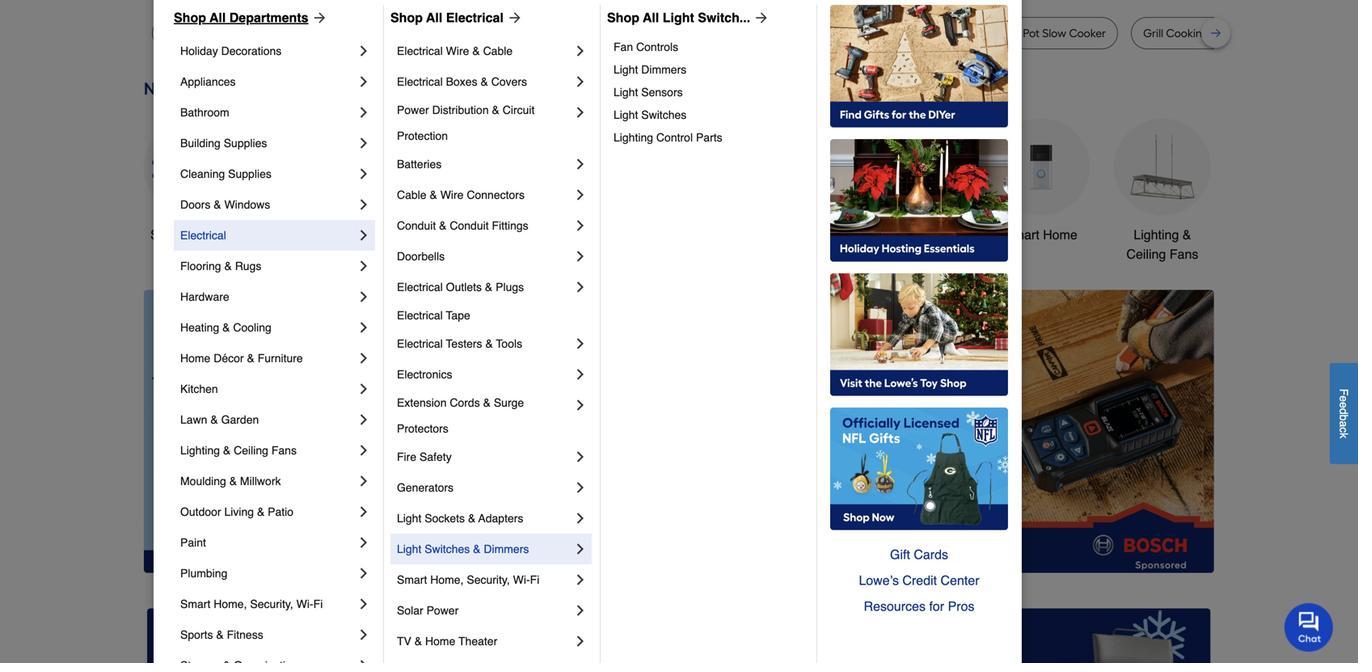 Task type: describe. For each thing, give the bounding box(es) containing it.
electrical up flooring
[[180, 229, 226, 242]]

0 horizontal spatial home
[[180, 352, 211, 365]]

1 horizontal spatial cable
[[483, 44, 513, 57]]

extension
[[397, 396, 447, 409]]

building supplies link
[[180, 128, 356, 159]]

chevron right image for moulding & millwork
[[356, 473, 372, 489]]

chevron right image for holiday decorations
[[356, 43, 372, 59]]

rack
[[1306, 26, 1331, 40]]

f
[[1338, 389, 1351, 396]]

chevron right image for electrical wire & cable
[[573, 43, 589, 59]]

chevron right image for appliances link
[[356, 74, 372, 90]]

chevron right image for left smart home, security, wi-fi link
[[356, 596, 372, 612]]

electrical tape
[[397, 309, 471, 322]]

light dimmers
[[614, 63, 687, 76]]

all for deals
[[184, 227, 198, 242]]

windows
[[224, 198, 270, 211]]

0 horizontal spatial smart home, security, wi-fi
[[180, 598, 323, 611]]

electrical boxes & covers
[[397, 75, 527, 88]]

light for light sockets & adapters
[[397, 512, 422, 525]]

building supplies
[[180, 137, 267, 150]]

outdoor for outdoor living & patio
[[180, 505, 221, 518]]

triple
[[352, 26, 380, 40]]

fittings
[[492, 219, 529, 232]]

officially licensed n f l gifts. shop now. image
[[831, 408, 1008, 531]]

chevron right image for outdoor living & patio link
[[356, 504, 372, 520]]

gift cards link
[[831, 542, 1008, 568]]

all for departments
[[210, 10, 226, 25]]

electrical for electrical outlets & plugs
[[397, 281, 443, 294]]

1 conduit from the left
[[397, 219, 436, 232]]

get up to 2 free select tools or batteries when you buy 1 with select purchases. image
[[147, 608, 485, 663]]

& inside lighting & ceiling fans
[[1183, 227, 1192, 242]]

fire safety link
[[397, 442, 573, 472]]

outdoor tools & equipment
[[753, 227, 845, 262]]

light for light dimmers
[[614, 63, 638, 76]]

electronics link
[[397, 359, 573, 390]]

grate
[[1212, 26, 1242, 40]]

0 horizontal spatial fans
[[272, 444, 297, 457]]

tools link
[[387, 118, 484, 245]]

hardware link
[[180, 281, 356, 312]]

center
[[941, 573, 980, 588]]

scroll to item #5 image
[[899, 544, 938, 550]]

crock for crock pot cooking pot
[[747, 26, 777, 40]]

1 vertical spatial wire
[[441, 188, 464, 201]]

0 vertical spatial wire
[[446, 44, 469, 57]]

tools inside 'link'
[[420, 227, 450, 242]]

chevron right image for tv & home theater
[[573, 633, 589, 649]]

arrow right image for shop all electrical
[[504, 10, 523, 26]]

light sockets & adapters link
[[397, 503, 573, 534]]

crock for crock pot slow cooker
[[990, 26, 1021, 40]]

chevron right image for electrical boxes & covers
[[573, 74, 589, 90]]

2 cooking from the left
[[1167, 26, 1210, 40]]

cleaning supplies link
[[180, 159, 356, 189]]

electrical wire & cable
[[397, 44, 513, 57]]

plugs
[[496, 281, 524, 294]]

smart home
[[1005, 227, 1078, 242]]

countertop
[[542, 26, 602, 40]]

light dimmers link
[[614, 58, 805, 81]]

electrical up electrical wire & cable link
[[446, 10, 504, 25]]

holiday hosting essentials. image
[[831, 139, 1008, 262]]

& inside power distribution & circuit protection
[[492, 104, 500, 116]]

sports
[[180, 628, 213, 641]]

chevron right image for flooring & rugs link
[[356, 258, 372, 274]]

fire
[[397, 450, 417, 463]]

grill
[[1144, 26, 1164, 40]]

electrical link
[[180, 220, 356, 251]]

lowe's
[[859, 573, 899, 588]]

shop all deals
[[150, 227, 235, 242]]

sockets
[[425, 512, 465, 525]]

light switches
[[614, 108, 687, 121]]

chevron right image for fire safety
[[573, 449, 589, 465]]

paint link
[[180, 527, 356, 558]]

0 vertical spatial smart home, security, wi-fi
[[397, 573, 540, 586]]

shop these last-minute gifts. $99 or less. quantities are limited and won't last. image
[[144, 290, 405, 573]]

adapters
[[479, 512, 524, 525]]

0 vertical spatial lighting & ceiling fans link
[[1114, 118, 1211, 264]]

chevron right image for lawn & garden
[[356, 412, 372, 428]]

0 horizontal spatial lighting & ceiling fans
[[180, 444, 297, 457]]

1 horizontal spatial ceiling
[[1127, 247, 1167, 262]]

christmas decorations link
[[508, 118, 605, 264]]

credit
[[903, 573, 937, 588]]

chevron right image for home décor & furniture link
[[356, 350, 372, 366]]

patio
[[268, 505, 294, 518]]

building
[[180, 137, 221, 150]]

electrical testers & tools
[[397, 337, 523, 350]]

decorations for holiday
[[221, 44, 282, 57]]

dimmers inside the light switches & dimmers link
[[484, 543, 529, 556]]

home décor & furniture
[[180, 352, 303, 365]]

supplies for building supplies
[[224, 137, 267, 150]]

electrical testers & tools link
[[397, 328, 573, 359]]

chevron right image for kitchen "link"
[[356, 381, 372, 397]]

1 cooking from the left
[[799, 26, 842, 40]]

light switches & dimmers
[[397, 543, 529, 556]]

cords
[[450, 396, 480, 409]]

shop all light switch... link
[[607, 8, 770, 27]]

generators link
[[397, 472, 573, 503]]

chevron right image for 'paint' link
[[356, 535, 372, 551]]

appliances
[[180, 75, 236, 88]]

scroll to item #2 element
[[779, 542, 821, 552]]

solar
[[397, 604, 424, 617]]

home, for left smart home, security, wi-fi link
[[214, 598, 247, 611]]

furniture
[[258, 352, 303, 365]]

arrow right image for shop all departments
[[309, 10, 328, 26]]

chevron right image for the rightmost smart home, security, wi-fi link
[[573, 572, 589, 588]]

1 horizontal spatial lighting
[[614, 131, 653, 144]]

scroll to item #4 image
[[860, 544, 899, 550]]

1 horizontal spatial tools
[[496, 337, 523, 350]]

chevron right image for doors & windows
[[356, 197, 372, 213]]

christmas decorations
[[522, 227, 591, 262]]

fans inside lighting & ceiling fans
[[1170, 247, 1199, 262]]

protection
[[397, 129, 448, 142]]

k
[[1338, 433, 1351, 439]]

switches for light switches
[[642, 108, 687, 121]]

smart for chevron right image for left smart home, security, wi-fi link
[[180, 598, 211, 611]]

flooring & rugs
[[180, 260, 262, 273]]

1 slow from the left
[[383, 26, 407, 40]]

a
[[1338, 421, 1351, 427]]

décor
[[214, 352, 244, 365]]

lighting inside lighting & ceiling fans
[[1134, 227, 1179, 242]]

chevron right image for power distribution & circuit protection link
[[573, 104, 589, 121]]

chevron right image for sports & fitness
[[356, 627, 372, 643]]

fire safety
[[397, 450, 452, 463]]

2 conduit from the left
[[450, 219, 489, 232]]

instant pot
[[899, 26, 953, 40]]

triple slow cooker
[[352, 26, 446, 40]]

tape
[[446, 309, 471, 322]]

batteries link
[[397, 149, 573, 180]]

cleaning
[[180, 167, 225, 180]]

2 horizontal spatial home
[[1043, 227, 1078, 242]]

doors & windows link
[[180, 189, 356, 220]]

light sockets & adapters
[[397, 512, 524, 525]]

1 cooker from the left
[[409, 26, 446, 40]]

outlets
[[446, 281, 482, 294]]

control
[[657, 131, 693, 144]]

tools inside outdoor tools & equipment
[[803, 227, 833, 242]]

light for light sensors
[[614, 86, 638, 99]]

sports & fitness link
[[180, 619, 356, 650]]

flooring & rugs link
[[180, 251, 356, 281]]

gift cards
[[890, 547, 949, 562]]

chevron right image for heating & cooling link
[[356, 319, 372, 336]]



Task type: locate. For each thing, give the bounding box(es) containing it.
2 crock from the left
[[990, 26, 1021, 40]]

0 vertical spatial lighting
[[614, 131, 653, 144]]

1 e from the top
[[1338, 396, 1351, 402]]

light down 'fan' in the top of the page
[[614, 63, 638, 76]]

arrow right image
[[309, 10, 328, 26], [504, 10, 523, 26], [751, 10, 770, 26], [1185, 431, 1201, 448]]

0 horizontal spatial fi
[[314, 598, 323, 611]]

heating & cooling
[[180, 321, 272, 334]]

1 vertical spatial switches
[[425, 543, 470, 556]]

arrow right image inside shop all electrical link
[[504, 10, 523, 26]]

0 horizontal spatial dimmers
[[484, 543, 529, 556]]

1 horizontal spatial switches
[[642, 108, 687, 121]]

0 vertical spatial power
[[397, 104, 429, 116]]

smart home, security, wi-fi link down light switches & dimmers
[[397, 564, 573, 595]]

0 horizontal spatial bathroom
[[180, 106, 229, 119]]

0 vertical spatial wi-
[[513, 573, 530, 586]]

conduit up doorbells
[[397, 219, 436, 232]]

2 horizontal spatial smart
[[1005, 227, 1040, 242]]

0 vertical spatial smart
[[1005, 227, 1040, 242]]

tv & home theater link
[[397, 626, 573, 657]]

doors
[[180, 198, 211, 211]]

shop all departments
[[174, 10, 309, 25]]

surge
[[494, 396, 524, 409]]

electrical outlets & plugs
[[397, 281, 524, 294]]

chat invite button image
[[1285, 603, 1334, 652]]

chevron right image
[[356, 43, 372, 59], [573, 43, 589, 59], [573, 74, 589, 90], [356, 135, 372, 151], [356, 166, 372, 182], [573, 187, 589, 203], [356, 197, 372, 213], [573, 218, 589, 234], [573, 248, 589, 264], [573, 279, 589, 295], [573, 336, 589, 352], [573, 366, 589, 383], [356, 412, 372, 428], [573, 449, 589, 465], [356, 473, 372, 489], [573, 541, 589, 557], [573, 603, 589, 619], [356, 627, 372, 643], [573, 633, 589, 649]]

shop for shop all light switch...
[[607, 10, 640, 25]]

1 horizontal spatial bathroom
[[892, 227, 948, 242]]

1 pot from the left
[[779, 26, 796, 40]]

electrical for electrical boxes & covers
[[397, 75, 443, 88]]

home, down light switches & dimmers
[[430, 573, 464, 586]]

smart
[[1005, 227, 1040, 242], [397, 573, 427, 586], [180, 598, 211, 611]]

electrical tape link
[[397, 302, 589, 328]]

0 horizontal spatial ceiling
[[234, 444, 268, 457]]

chevron right image for solar power
[[573, 603, 589, 619]]

wire up "conduit & conduit fittings"
[[441, 188, 464, 201]]

security, down the light switches & dimmers link
[[467, 573, 510, 586]]

new deals every day during 25 days of deals image
[[144, 75, 1215, 102]]

doorbells link
[[397, 241, 573, 272]]

shop inside "link"
[[174, 10, 206, 25]]

shop for shop all electrical
[[391, 10, 423, 25]]

0 horizontal spatial slow
[[383, 26, 407, 40]]

outdoor down moulding
[[180, 505, 221, 518]]

chevron right image for cable & wire connectors
[[573, 187, 589, 203]]

chevron right image
[[356, 74, 372, 90], [356, 104, 372, 121], [573, 104, 589, 121], [573, 156, 589, 172], [356, 227, 372, 243], [356, 258, 372, 274], [356, 289, 372, 305], [356, 319, 372, 336], [356, 350, 372, 366], [356, 381, 372, 397], [573, 397, 589, 413], [356, 442, 372, 459], [573, 480, 589, 496], [356, 504, 372, 520], [573, 510, 589, 526], [356, 535, 372, 551], [356, 565, 372, 581], [573, 572, 589, 588], [356, 596, 372, 612], [356, 657, 372, 663]]

flooring
[[180, 260, 221, 273]]

smart home, security, wi-fi link up fitness
[[180, 589, 356, 619]]

chevron right image for hardware link
[[356, 289, 372, 305]]

lowe's credit center link
[[831, 568, 1008, 594]]

1 vertical spatial smart home, security, wi-fi
[[180, 598, 323, 611]]

dimmers down "adapters"
[[484, 543, 529, 556]]

resources for pros link
[[831, 594, 1008, 619]]

cable
[[483, 44, 513, 57], [397, 188, 427, 201]]

outdoor up equipment
[[753, 227, 799, 242]]

wire up boxes
[[446, 44, 469, 57]]

light inside light dimmers link
[[614, 63, 638, 76]]

1 horizontal spatial lighting & ceiling fans
[[1127, 227, 1199, 262]]

all right shop
[[184, 227, 198, 242]]

shop up triple slow cooker
[[391, 10, 423, 25]]

1 horizontal spatial smart home, security, wi-fi link
[[397, 564, 573, 595]]

home, for the rightmost smart home, security, wi-fi link
[[430, 573, 464, 586]]

extension cords & surge protectors
[[397, 396, 527, 435]]

electrical left boxes
[[397, 75, 443, 88]]

1 vertical spatial home,
[[214, 598, 247, 611]]

shop all deals link
[[144, 118, 241, 245]]

crock down switch...
[[747, 26, 777, 40]]

power up protection
[[397, 104, 429, 116]]

slow
[[383, 26, 407, 40], [1043, 26, 1067, 40]]

1 vertical spatial security,
[[250, 598, 293, 611]]

0 vertical spatial outdoor
[[753, 227, 799, 242]]

supplies up cleaning supplies
[[224, 137, 267, 150]]

solar power link
[[397, 595, 573, 626]]

1 horizontal spatial decorations
[[522, 247, 591, 262]]

0 horizontal spatial security,
[[250, 598, 293, 611]]

electrical for electrical tape
[[397, 309, 443, 322]]

living
[[224, 505, 254, 518]]

chevron right image for cleaning supplies
[[356, 166, 372, 182]]

electrical down doorbells
[[397, 281, 443, 294]]

arrow right image inside "shop all departments" "link"
[[309, 10, 328, 26]]

fi for chevron right image for left smart home, security, wi-fi link
[[314, 598, 323, 611]]

2 vertical spatial smart
[[180, 598, 211, 611]]

outdoor tools & equipment link
[[751, 118, 848, 264]]

supplies
[[224, 137, 267, 150], [228, 167, 272, 180]]

1 horizontal spatial fi
[[530, 573, 540, 586]]

outdoor living & patio link
[[180, 497, 356, 527]]

1 vertical spatial bathroom
[[892, 227, 948, 242]]

1 shop from the left
[[174, 10, 206, 25]]

& inside outdoor tools & equipment
[[837, 227, 845, 242]]

0 horizontal spatial cooking
[[799, 26, 842, 40]]

fan controls
[[614, 40, 679, 53]]

light switches link
[[614, 104, 805, 126]]

1 vertical spatial power
[[427, 604, 459, 617]]

shop up holiday
[[174, 10, 206, 25]]

all inside "link"
[[210, 10, 226, 25]]

1 horizontal spatial bathroom link
[[872, 118, 969, 245]]

moulding
[[180, 475, 226, 488]]

lighting
[[614, 131, 653, 144], [1134, 227, 1179, 242], [180, 444, 220, 457]]

0 horizontal spatial cooker
[[409, 26, 446, 40]]

1 vertical spatial fi
[[314, 598, 323, 611]]

visit the lowe's toy shop. image
[[831, 273, 1008, 396]]

cleaning supplies
[[180, 167, 272, 180]]

light for light switches & dimmers
[[397, 543, 422, 556]]

power distribution & circuit protection link
[[397, 97, 573, 149]]

0 vertical spatial home
[[1043, 227, 1078, 242]]

0 horizontal spatial lighting
[[180, 444, 220, 457]]

shop for shop all departments
[[174, 10, 206, 25]]

cable down batteries
[[397, 188, 427, 201]]

1 vertical spatial fans
[[272, 444, 297, 457]]

1 vertical spatial lighting & ceiling fans link
[[180, 435, 356, 466]]

0 horizontal spatial switches
[[425, 543, 470, 556]]

heating & cooling link
[[180, 312, 356, 343]]

shop all departments link
[[174, 8, 328, 27]]

chevron right image for electrical outlets & plugs
[[573, 279, 589, 295]]

1 crock from the left
[[747, 26, 777, 40]]

chevron right image for plumbing link
[[356, 565, 372, 581]]

1 vertical spatial outdoor
[[180, 505, 221, 518]]

& inside the extension cords & surge protectors
[[483, 396, 491, 409]]

advertisement region
[[431, 290, 1215, 576]]

gift
[[890, 547, 911, 562]]

power inside power distribution & circuit protection
[[397, 104, 429, 116]]

switches down the sockets
[[425, 543, 470, 556]]

chevron right image for generators link
[[573, 480, 589, 496]]

0 horizontal spatial lighting & ceiling fans link
[[180, 435, 356, 466]]

0 vertical spatial bathroom
[[180, 106, 229, 119]]

smart for chevron right image for the rightmost smart home, security, wi-fi link
[[397, 573, 427, 586]]

cable & wire connectors link
[[397, 180, 573, 210]]

decorations down christmas
[[522, 247, 591, 262]]

tools up doorbells
[[420, 227, 450, 242]]

home, up sports & fitness
[[214, 598, 247, 611]]

light down generators
[[397, 512, 422, 525]]

cooker down 'shop all electrical'
[[409, 26, 446, 40]]

electrical down triple slow cooker
[[397, 44, 443, 57]]

1 horizontal spatial home,
[[430, 573, 464, 586]]

e up the d
[[1338, 396, 1351, 402]]

1 horizontal spatial security,
[[467, 573, 510, 586]]

smart home, security, wi-fi down light switches & dimmers
[[397, 573, 540, 586]]

circuit
[[503, 104, 535, 116]]

&
[[1245, 26, 1253, 40], [473, 44, 480, 57], [481, 75, 488, 88], [492, 104, 500, 116], [430, 188, 437, 201], [214, 198, 221, 211], [439, 219, 447, 232], [837, 227, 845, 242], [1183, 227, 1192, 242], [224, 260, 232, 273], [485, 281, 493, 294], [223, 321, 230, 334], [486, 337, 493, 350], [247, 352, 255, 365], [483, 396, 491, 409], [211, 413, 218, 426], [223, 444, 231, 457], [229, 475, 237, 488], [257, 505, 265, 518], [468, 512, 476, 525], [473, 543, 481, 556], [216, 628, 224, 641], [415, 635, 422, 648]]

security,
[[467, 573, 510, 586], [250, 598, 293, 611]]

0 vertical spatial lighting & ceiling fans
[[1127, 227, 1199, 262]]

0 horizontal spatial wi-
[[297, 598, 314, 611]]

christmas
[[527, 227, 586, 242]]

up to 35 percent off select small appliances. image
[[511, 608, 848, 663]]

electrical up "electronics"
[[397, 337, 443, 350]]

crock right instant pot
[[990, 26, 1021, 40]]

all up fan controls
[[643, 10, 659, 25]]

1 vertical spatial wi-
[[297, 598, 314, 611]]

3 pot from the left
[[937, 26, 953, 40]]

1 horizontal spatial cooker
[[1069, 26, 1107, 40]]

all up holiday decorations
[[210, 10, 226, 25]]

light inside light sockets & adapters link
[[397, 512, 422, 525]]

plumbing link
[[180, 558, 356, 589]]

safety
[[420, 450, 452, 463]]

ceiling
[[1127, 247, 1167, 262], [234, 444, 268, 457]]

all up triple slow cooker
[[426, 10, 443, 25]]

electrical boxes & covers link
[[397, 66, 573, 97]]

heating
[[180, 321, 219, 334]]

0 horizontal spatial decorations
[[221, 44, 282, 57]]

1 horizontal spatial smart home, security, wi-fi
[[397, 573, 540, 586]]

1 horizontal spatial cooking
[[1167, 26, 1210, 40]]

dimmers inside light dimmers link
[[642, 63, 687, 76]]

chevron right image for electronics
[[573, 366, 589, 383]]

arrow right image inside shop all light switch... link
[[751, 10, 770, 26]]

chevron right image for building supplies
[[356, 135, 372, 151]]

shop all electrical
[[391, 10, 504, 25]]

decorations inside the 'holiday decorations' link
[[221, 44, 282, 57]]

1 vertical spatial ceiling
[[234, 444, 268, 457]]

0 horizontal spatial smart home, security, wi-fi link
[[180, 589, 356, 619]]

fans
[[1170, 247, 1199, 262], [272, 444, 297, 457]]

2 slow from the left
[[1043, 26, 1067, 40]]

decorations for christmas
[[522, 247, 591, 262]]

e up b at the right bottom of the page
[[1338, 402, 1351, 408]]

kitchen
[[180, 383, 218, 395]]

dimmers up sensors
[[642, 63, 687, 76]]

testers
[[446, 337, 482, 350]]

arrow right image for shop all light switch...
[[751, 10, 770, 26]]

2 e from the top
[[1338, 402, 1351, 408]]

2 cooker from the left
[[1069, 26, 1107, 40]]

2 shop from the left
[[391, 10, 423, 25]]

chevron right image for electrical link
[[356, 227, 372, 243]]

1 horizontal spatial slow
[[1043, 26, 1067, 40]]

power distribution & circuit protection
[[397, 104, 538, 142]]

1 horizontal spatial conduit
[[450, 219, 489, 232]]

crock pot cooking pot
[[747, 26, 861, 40]]

for
[[930, 599, 945, 614]]

0 horizontal spatial cable
[[397, 188, 427, 201]]

decorations down "shop all departments" "link"
[[221, 44, 282, 57]]

holiday decorations
[[180, 44, 282, 57]]

2 horizontal spatial lighting
[[1134, 227, 1179, 242]]

0 horizontal spatial home,
[[214, 598, 247, 611]]

1 vertical spatial smart
[[397, 573, 427, 586]]

0 vertical spatial supplies
[[224, 137, 267, 150]]

shop all electrical link
[[391, 8, 523, 27]]

0 horizontal spatial tools
[[420, 227, 450, 242]]

1 vertical spatial dimmers
[[484, 543, 529, 556]]

chevron right image for doorbells
[[573, 248, 589, 264]]

2 horizontal spatial tools
[[803, 227, 833, 242]]

1 horizontal spatial home
[[425, 635, 456, 648]]

home
[[1043, 227, 1078, 242], [180, 352, 211, 365], [425, 635, 456, 648]]

4 pot from the left
[[1023, 26, 1040, 40]]

supplies up windows
[[228, 167, 272, 180]]

2 horizontal spatial shop
[[607, 10, 640, 25]]

protectors
[[397, 422, 449, 435]]

pot for crock pot cooking pot
[[779, 26, 796, 40]]

find gifts for the diyer. image
[[831, 5, 1008, 128]]

wire
[[446, 44, 469, 57], [441, 188, 464, 201]]

light sensors link
[[614, 81, 805, 104]]

fi down plumbing link
[[314, 598, 323, 611]]

1 horizontal spatial wi-
[[513, 573, 530, 586]]

light inside shop all light switch... link
[[663, 10, 695, 25]]

lawn & garden
[[180, 413, 259, 426]]

supplies for cleaning supplies
[[228, 167, 272, 180]]

1 horizontal spatial shop
[[391, 10, 423, 25]]

electrical for electrical testers & tools
[[397, 337, 443, 350]]

0 horizontal spatial conduit
[[397, 219, 436, 232]]

1 horizontal spatial smart
[[397, 573, 427, 586]]

chevron right image for batteries link
[[573, 156, 589, 172]]

0 horizontal spatial smart
[[180, 598, 211, 611]]

2 vertical spatial lighting
[[180, 444, 220, 457]]

outdoor inside outdoor tools & equipment
[[753, 227, 799, 242]]

f e e d b a c k
[[1338, 389, 1351, 439]]

1 horizontal spatial outdoor
[[753, 227, 799, 242]]

outdoor for outdoor tools & equipment
[[753, 227, 799, 242]]

2 pot from the left
[[845, 26, 861, 40]]

parts
[[696, 131, 723, 144]]

lighting control parts
[[614, 131, 723, 144]]

1 vertical spatial home
[[180, 352, 211, 365]]

light inside "light switches" link
[[614, 108, 638, 121]]

smart home, security, wi-fi up fitness
[[180, 598, 323, 611]]

wi- up sports & fitness link
[[297, 598, 314, 611]]

0 vertical spatial ceiling
[[1127, 247, 1167, 262]]

hardware
[[180, 290, 229, 303]]

tools up equipment
[[803, 227, 833, 242]]

0 vertical spatial home,
[[430, 573, 464, 586]]

recommended searches for you heading
[[144, 0, 1215, 4]]

1 horizontal spatial crock
[[990, 26, 1021, 40]]

3 shop from the left
[[607, 10, 640, 25]]

1 horizontal spatial fans
[[1170, 247, 1199, 262]]

2 vertical spatial home
[[425, 635, 456, 648]]

power up tv & home theater at the left bottom
[[427, 604, 459, 617]]

grill cooking grate & warming rack
[[1144, 26, 1331, 40]]

cooking
[[799, 26, 842, 40], [1167, 26, 1210, 40]]

0 vertical spatial switches
[[642, 108, 687, 121]]

1 horizontal spatial dimmers
[[642, 63, 687, 76]]

light down light dimmers
[[614, 86, 638, 99]]

0 vertical spatial fi
[[530, 573, 540, 586]]

all for light
[[643, 10, 659, 25]]

smart home link
[[993, 118, 1090, 245]]

0 vertical spatial decorations
[[221, 44, 282, 57]]

security, up sports & fitness link
[[250, 598, 293, 611]]

chevron right image for the leftmost the lighting & ceiling fans link
[[356, 442, 372, 459]]

resources
[[864, 599, 926, 614]]

0 vertical spatial security,
[[467, 573, 510, 586]]

electrical wire & cable link
[[397, 36, 573, 66]]

1 vertical spatial lighting & ceiling fans
[[180, 444, 297, 457]]

light inside light sensors link
[[614, 86, 638, 99]]

light for light switches
[[614, 108, 638, 121]]

switches down sensors
[[642, 108, 687, 121]]

electrical for electrical wire & cable
[[397, 44, 443, 57]]

wi- up solar power link
[[513, 573, 530, 586]]

light down the 'light sockets & adapters'
[[397, 543, 422, 556]]

& inside "link"
[[211, 413, 218, 426]]

0 horizontal spatial shop
[[174, 10, 206, 25]]

cable down microwave
[[483, 44, 513, 57]]

0 horizontal spatial crock
[[747, 26, 777, 40]]

0 vertical spatial cable
[[483, 44, 513, 57]]

light down light sensors
[[614, 108, 638, 121]]

fan
[[614, 40, 633, 53]]

all for electrical
[[426, 10, 443, 25]]

sensors
[[642, 86, 683, 99]]

chevron right image for light sockets & adapters link
[[573, 510, 589, 526]]

pot for instant pot
[[937, 26, 953, 40]]

cable & wire connectors
[[397, 188, 525, 201]]

chevron right image for light switches & dimmers
[[573, 541, 589, 557]]

shop up 'fan' in the top of the page
[[607, 10, 640, 25]]

fi for chevron right image for the rightmost smart home, security, wi-fi link
[[530, 573, 540, 586]]

1 vertical spatial supplies
[[228, 167, 272, 180]]

0 horizontal spatial outdoor
[[180, 505, 221, 518]]

up to 30 percent off select grills and accessories. image
[[874, 608, 1211, 663]]

moulding & millwork
[[180, 475, 281, 488]]

electrical left "tape"
[[397, 309, 443, 322]]

chevron right image for conduit & conduit fittings
[[573, 218, 589, 234]]

conduit down cable & wire connectors
[[450, 219, 489, 232]]

electronics
[[397, 368, 452, 381]]

switches for light switches & dimmers
[[425, 543, 470, 556]]

chevron right image for extension cords & surge protectors link on the bottom left of the page
[[573, 397, 589, 413]]

lawn
[[180, 413, 207, 426]]

0 horizontal spatial bathroom link
[[180, 97, 356, 128]]

lighting & ceiling fans link
[[1114, 118, 1211, 264], [180, 435, 356, 466]]

power
[[397, 104, 429, 116], [427, 604, 459, 617]]

light down the recommended searches for you heading
[[663, 10, 695, 25]]

holiday
[[180, 44, 218, 57]]

warming
[[1255, 26, 1303, 40]]

1 vertical spatial lighting
[[1134, 227, 1179, 242]]

c
[[1338, 427, 1351, 433]]

chevron right image for electrical testers & tools
[[573, 336, 589, 352]]

conduit & conduit fittings link
[[397, 210, 573, 241]]

arrow left image
[[445, 431, 461, 448]]

1 vertical spatial decorations
[[522, 247, 591, 262]]

pot for crock pot slow cooker
[[1023, 26, 1040, 40]]

electrical outlets & plugs link
[[397, 272, 573, 302]]

fi up solar power link
[[530, 573, 540, 586]]

decorations inside 'christmas decorations' link
[[522, 247, 591, 262]]

cooker left grill
[[1069, 26, 1107, 40]]

tools down electrical tape link
[[496, 337, 523, 350]]



Task type: vqa. For each thing, say whether or not it's contained in the screenshot.
the Home in the Smart Home 'link'
yes



